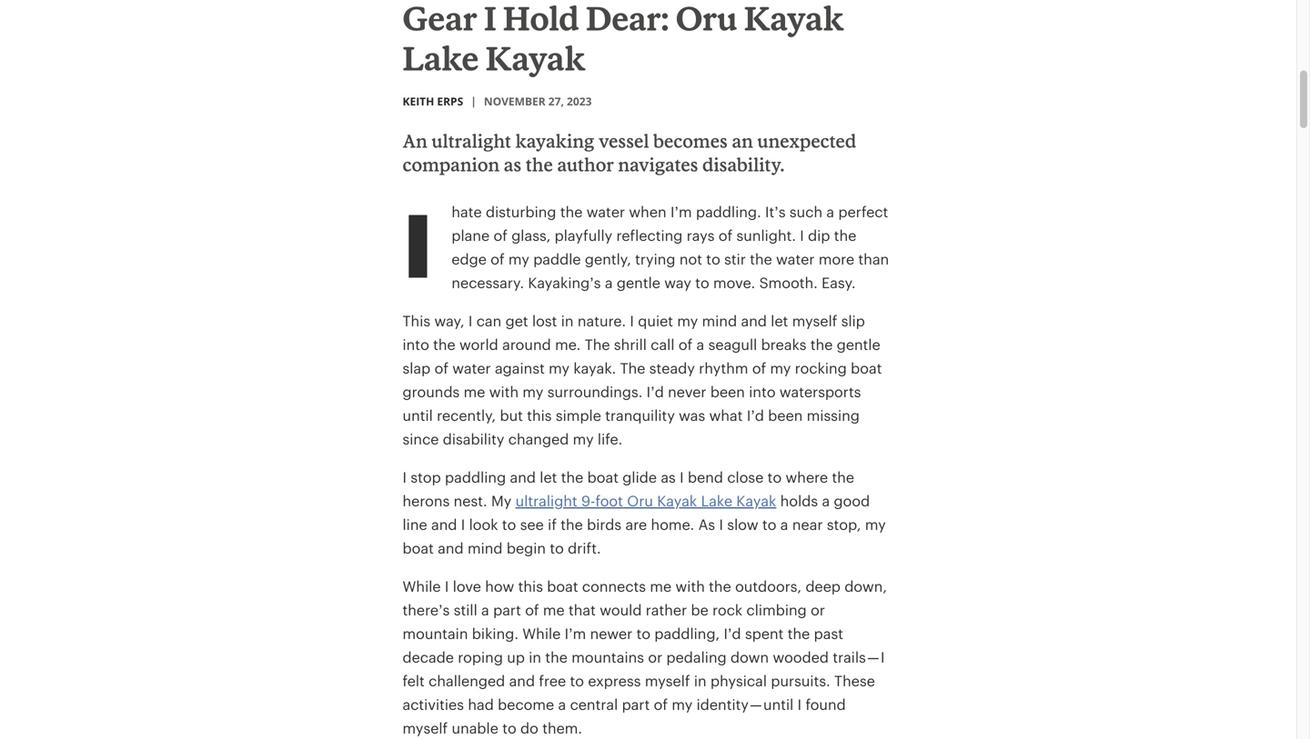 Task type: locate. For each thing, give the bounding box(es) containing it.
the up kayak.
[[585, 336, 610, 353]]

1 horizontal spatial into
[[749, 383, 776, 400]]

herons
[[403, 493, 450, 509]]

1 vertical spatial i'd
[[747, 407, 764, 424]]

let inside i stop paddling and let the boat glide as i bend close to where the herons nest. my
[[540, 469, 557, 486]]

0 horizontal spatial with
[[489, 383, 519, 400]]

water inside this way, i can get lost in nature. i quiet my mind and let myself slip into the world around me. the shrill call of a seagull breaks the gentle slap of water against my kayak. the steady rhythm of my rocking boat grounds me with my surroundings. i'd never been into watersports until recently, but this simple tranquility was what i'd been missing since disability changed my life.
[[452, 360, 491, 377]]

and right the line
[[431, 516, 457, 533]]

1 horizontal spatial ultralight
[[515, 493, 577, 509]]

the inside holds a good line and i look to see if the birds are home. as i slow to a near stop, my boat and mind begin to drift.
[[561, 516, 583, 533]]

1 horizontal spatial the
[[620, 360, 645, 377]]

the right if
[[561, 516, 583, 533]]

mind down look
[[468, 540, 503, 557]]

1 vertical spatial into
[[749, 383, 776, 400]]

until
[[403, 407, 433, 424]]

0 horizontal spatial ultralight
[[432, 130, 511, 151]]

while up up
[[522, 625, 561, 642]]

of right plane
[[494, 227, 508, 244]]

0 horizontal spatial let
[[540, 469, 557, 486]]

0 vertical spatial into
[[403, 336, 429, 353]]

0 vertical spatial oru
[[676, 0, 737, 37]]

way
[[664, 274, 691, 291]]

i left dip
[[800, 227, 804, 244]]

0 vertical spatial me
[[464, 383, 485, 400]]

0 horizontal spatial in
[[529, 649, 541, 666]]

myself down the activities in the bottom of the page
[[403, 720, 448, 737]]

0 vertical spatial with
[[489, 383, 519, 400]]

boat inside while i love how this boat connects me with the outdoors, deep down, there's still a part of me that would rather be rock climbing or mountain biking. while i'm newer to paddling, i'd spent the past decade roping up in the mountains or pedaling down wooded trails—i felt challenged and free to express myself in physical pursuits. these activities had become a central part of my identity—until i found myself unable to do them.
[[547, 578, 578, 595]]

as
[[504, 154, 522, 175], [661, 469, 676, 486]]

with up be
[[675, 578, 705, 595]]

holds
[[780, 493, 818, 509]]

been
[[710, 383, 745, 400], [768, 407, 803, 424]]

it's
[[765, 203, 786, 220]]

gently,
[[585, 251, 631, 267]]

been up what
[[710, 383, 745, 400]]

reflecting
[[616, 227, 683, 244]]

rays
[[687, 227, 715, 244]]

as up the disturbing
[[504, 154, 522, 175]]

0 horizontal spatial myself
[[403, 720, 448, 737]]

i left can at the left of the page
[[468, 312, 473, 329]]

1 vertical spatial lake
[[701, 493, 732, 509]]

or down paddling,
[[648, 649, 662, 666]]

a left seagull at the right top of the page
[[696, 336, 704, 353]]

with up but
[[489, 383, 519, 400]]

of left the that
[[525, 602, 539, 619]]

2 vertical spatial me
[[543, 602, 565, 619]]

gentle inside this way, i can get lost in nature. i quiet my mind and let myself slip into the world around me. the shrill call of a seagull breaks the gentle slap of water against my kayak. the steady rhythm of my rocking boat grounds me with my surroundings. i'd never been into watersports until recently, but this simple tranquility was what i'd been missing since disability changed my life.
[[837, 336, 880, 353]]

to
[[706, 251, 720, 267], [695, 274, 709, 291], [768, 469, 782, 486], [502, 516, 516, 533], [762, 516, 776, 533], [550, 540, 564, 557], [636, 625, 651, 642], [570, 673, 584, 690], [502, 720, 516, 737]]

myself
[[792, 312, 837, 329], [645, 673, 690, 690], [403, 720, 448, 737]]

than
[[858, 251, 889, 267]]

2 vertical spatial water
[[452, 360, 491, 377]]

necessary.
[[452, 274, 524, 291]]

my right stop,
[[865, 516, 886, 533]]

when
[[629, 203, 667, 220]]

look
[[469, 516, 498, 533]]

to left stir
[[706, 251, 720, 267]]

1 horizontal spatial been
[[768, 407, 803, 424]]

free
[[539, 673, 566, 690]]

1 horizontal spatial i'd
[[724, 625, 741, 642]]

keith erps | november 27, 2023
[[403, 93, 592, 109]]

of
[[494, 227, 508, 244], [719, 227, 733, 244], [491, 251, 505, 267], [679, 336, 692, 353], [434, 360, 448, 377], [752, 360, 766, 377], [525, 602, 539, 619], [654, 696, 668, 713]]

boat up foot
[[587, 469, 619, 486]]

with inside this way, i can get lost in nature. i quiet my mind and let myself slip into the world around me. the shrill call of a seagull breaks the gentle slap of water against my kayak. the steady rhythm of my rocking boat grounds me with my surroundings. i'd never been into watersports until recently, but this simple tranquility was what i'd been missing since disability changed my life.
[[489, 383, 519, 400]]

boat inside this way, i can get lost in nature. i quiet my mind and let myself slip into the world around me. the shrill call of a seagull breaks the gentle slap of water against my kayak. the steady rhythm of my rocking boat grounds me with my surroundings. i'd never been into watersports until recently, but this simple tranquility was what i'd been missing since disability changed my life.
[[851, 360, 882, 377]]

0 vertical spatial mind
[[702, 312, 737, 329]]

0 vertical spatial ultralight
[[432, 130, 511, 151]]

0 horizontal spatial gentle
[[617, 274, 660, 291]]

glass,
[[511, 227, 551, 244]]

water
[[587, 203, 625, 220], [776, 251, 815, 267], [452, 360, 491, 377]]

0 horizontal spatial while
[[403, 578, 441, 595]]

1 horizontal spatial water
[[587, 203, 625, 220]]

a
[[826, 203, 834, 220], [605, 274, 613, 291], [696, 336, 704, 353], [822, 493, 830, 509], [780, 516, 788, 533], [481, 602, 489, 619], [558, 696, 566, 713]]

slow
[[727, 516, 758, 533]]

near
[[792, 516, 823, 533]]

0 vertical spatial this
[[527, 407, 552, 424]]

the down "kayaking"
[[526, 154, 553, 175]]

1 vertical spatial in
[[529, 649, 541, 666]]

0 vertical spatial been
[[710, 383, 745, 400]]

newer
[[590, 625, 633, 642]]

1 vertical spatial as
[[661, 469, 676, 486]]

1 horizontal spatial oru
[[676, 0, 737, 37]]

0 vertical spatial part
[[493, 602, 521, 619]]

part down how
[[493, 602, 521, 619]]

boat up the that
[[547, 578, 578, 595]]

this right how
[[518, 578, 543, 595]]

me inside this way, i can get lost in nature. i quiet my mind and let myself slip into the world around me. the shrill call of a seagull breaks the gentle slap of water against my kayak. the steady rhythm of my rocking boat grounds me with my surroundings. i'd never been into watersports until recently, but this simple tranquility was what i'd been missing since disability changed my life.
[[464, 383, 485, 400]]

perfect
[[838, 203, 888, 220]]

i'm down the that
[[565, 625, 586, 642]]

1 vertical spatial i'm
[[565, 625, 586, 642]]

part down express
[[622, 696, 650, 713]]

1 vertical spatial mind
[[468, 540, 503, 557]]

the up "rocking"
[[810, 336, 833, 353]]

0 horizontal spatial lake
[[403, 38, 479, 77]]

0 vertical spatial or
[[811, 602, 825, 619]]

oru right "dear:"
[[676, 0, 737, 37]]

identity—until
[[696, 696, 794, 713]]

i'd up tranquility
[[647, 383, 664, 400]]

the inside an ultralight kayaking vessel becomes an unexpected companion as the author navigates disability.
[[526, 154, 553, 175]]

this
[[403, 312, 430, 329]]

1 vertical spatial oru
[[627, 493, 653, 509]]

0 horizontal spatial i'd
[[647, 383, 664, 400]]

i
[[484, 0, 496, 37], [403, 192, 433, 295], [800, 227, 804, 244], [468, 312, 473, 329], [630, 312, 634, 329], [403, 469, 407, 486], [680, 469, 684, 486], [461, 516, 465, 533], [719, 516, 723, 533], [445, 578, 449, 595], [798, 696, 802, 713]]

i down pursuits.
[[798, 696, 802, 713]]

down,
[[845, 578, 887, 595]]

to right the close
[[768, 469, 782, 486]]

as right glide
[[661, 469, 676, 486]]

0 vertical spatial let
[[771, 312, 788, 329]]

in down pedaling
[[694, 673, 707, 690]]

0 horizontal spatial i'm
[[565, 625, 586, 642]]

2 horizontal spatial in
[[694, 673, 707, 690]]

1 vertical spatial gentle
[[837, 336, 880, 353]]

1 horizontal spatial let
[[771, 312, 788, 329]]

close
[[727, 469, 764, 486]]

a right such in the top right of the page
[[826, 203, 834, 220]]

glide
[[623, 469, 657, 486]]

lake up as
[[701, 493, 732, 509]]

me up rather
[[650, 578, 672, 595]]

myself left slip
[[792, 312, 837, 329]]

0 horizontal spatial oru
[[627, 493, 653, 509]]

i right gear
[[484, 0, 496, 37]]

to right slow
[[762, 516, 776, 533]]

1 vertical spatial the
[[620, 360, 645, 377]]

rather
[[646, 602, 687, 619]]

1 horizontal spatial with
[[675, 578, 705, 595]]

0 horizontal spatial mind
[[468, 540, 503, 557]]

0 horizontal spatial been
[[710, 383, 745, 400]]

surroundings.
[[547, 383, 643, 400]]

dear:
[[586, 0, 669, 37]]

gentle down trying
[[617, 274, 660, 291]]

up
[[507, 649, 525, 666]]

0 vertical spatial in
[[561, 312, 574, 329]]

kayak.
[[574, 360, 616, 377]]

in right up
[[529, 649, 541, 666]]

1 vertical spatial been
[[768, 407, 803, 424]]

hold
[[503, 0, 579, 37]]

get
[[505, 312, 528, 329]]

1 vertical spatial this
[[518, 578, 543, 595]]

1 vertical spatial myself
[[645, 673, 690, 690]]

but
[[500, 407, 523, 424]]

to inside i stop paddling and let the boat glide as i bend close to where the herons nest. my
[[768, 469, 782, 486]]

of down paddling. at the top
[[719, 227, 733, 244]]

quiet
[[638, 312, 673, 329]]

i'm up rays
[[670, 203, 692, 220]]

let inside this way, i can get lost in nature. i quiet my mind and let myself slip into the world around me. the shrill call of a seagull breaks the gentle slap of water against my kayak. the steady rhythm of my rocking boat grounds me with my surroundings. i'd never been into watersports until recently, but this simple tranquility was what i'd been missing since disability changed my life.
[[771, 312, 788, 329]]

1 horizontal spatial while
[[522, 625, 561, 642]]

oru down glide
[[627, 493, 653, 509]]

my inside i hate disturbing the water when i'm paddling. it's such a perfect plane of glass, playfully reflecting rays of sunlight. i dip the edge of my paddle gently, trying not to stir the water more than necessary. kayaking's a gentle way to move. smooth. easy.
[[508, 251, 529, 267]]

been down watersports
[[768, 407, 803, 424]]

ultralight inside an ultralight kayaking vessel becomes an unexpected companion as the author navigates disability.
[[432, 130, 511, 151]]

i stop paddling and let the boat glide as i bend close to where the herons nest. my
[[403, 469, 854, 509]]

me
[[464, 383, 485, 400], [650, 578, 672, 595], [543, 602, 565, 619]]

in right lost
[[561, 312, 574, 329]]

while
[[403, 578, 441, 595], [522, 625, 561, 642]]

mountain
[[403, 625, 468, 642]]

this up 'changed'
[[527, 407, 552, 424]]

around
[[502, 336, 551, 353]]

as inside i stop paddling and let the boat glide as i bend close to where the herons nest. my
[[661, 469, 676, 486]]

2 horizontal spatial myself
[[792, 312, 837, 329]]

paddling,
[[654, 625, 720, 642]]

kayak
[[744, 0, 844, 37], [486, 38, 585, 77], [657, 493, 697, 509], [736, 493, 776, 509]]

into
[[403, 336, 429, 353], [749, 383, 776, 400]]

mind
[[702, 312, 737, 329], [468, 540, 503, 557]]

sunlight.
[[736, 227, 796, 244]]

a left good
[[822, 493, 830, 509]]

a left the near
[[780, 516, 788, 533]]

0 vertical spatial as
[[504, 154, 522, 175]]

1 horizontal spatial as
[[661, 469, 676, 486]]

mind up seagull at the right top of the page
[[702, 312, 737, 329]]

1 vertical spatial with
[[675, 578, 705, 595]]

and up the my
[[510, 469, 536, 486]]

are
[[625, 516, 647, 533]]

0 horizontal spatial into
[[403, 336, 429, 353]]

0 vertical spatial i'm
[[670, 203, 692, 220]]

0 horizontal spatial as
[[504, 154, 522, 175]]

or down deep
[[811, 602, 825, 619]]

easy.
[[822, 274, 856, 291]]

me left the that
[[543, 602, 565, 619]]

and up become in the left bottom of the page
[[509, 673, 535, 690]]

dip
[[808, 227, 830, 244]]

2 horizontal spatial i'd
[[747, 407, 764, 424]]

2 vertical spatial i'd
[[724, 625, 741, 642]]

1 horizontal spatial myself
[[645, 673, 690, 690]]

boat down the line
[[403, 540, 434, 557]]

disturbing
[[486, 203, 556, 220]]

and up love
[[438, 540, 464, 557]]

my inside holds a good line and i look to see if the birds are home. as i slow to a near stop, my boat and mind begin to drift.
[[865, 516, 886, 533]]

1 vertical spatial me
[[650, 578, 672, 595]]

into down "this"
[[403, 336, 429, 353]]

the up playfully
[[560, 203, 583, 220]]

0 vertical spatial lake
[[403, 38, 479, 77]]

smooth.
[[759, 274, 818, 291]]

1 horizontal spatial part
[[622, 696, 650, 713]]

i hate disturbing the water when i'm paddling. it's such a perfect plane of glass, playfully reflecting rays of sunlight. i dip the edge of my paddle gently, trying not to stir the water more than necessary. kayaking's a gentle way to move. smooth. easy.
[[403, 192, 889, 295]]

0 horizontal spatial or
[[648, 649, 662, 666]]

0 vertical spatial myself
[[792, 312, 837, 329]]

0 vertical spatial the
[[585, 336, 610, 353]]

1 vertical spatial while
[[522, 625, 561, 642]]

or
[[811, 602, 825, 619], [648, 649, 662, 666]]

outdoors,
[[735, 578, 802, 595]]

i left look
[[461, 516, 465, 533]]

water down world
[[452, 360, 491, 377]]

as inside an ultralight kayaking vessel becomes an unexpected companion as the author navigates disability.
[[504, 154, 522, 175]]

ultralight up if
[[515, 493, 577, 509]]

paddling.
[[696, 203, 761, 220]]

1 vertical spatial part
[[622, 696, 650, 713]]

felt
[[403, 673, 425, 690]]

since
[[403, 431, 439, 448]]

the down shrill
[[620, 360, 645, 377]]

a inside this way, i can get lost in nature. i quiet my mind and let myself slip into the world around me. the shrill call of a seagull breaks the gentle slap of water against my kayak. the steady rhythm of my rocking boat grounds me with my surroundings. i'd never been into watersports until recently, but this simple tranquility was what i'd been missing since disability changed my life.
[[696, 336, 704, 353]]

into down breaks
[[749, 383, 776, 400]]

move.
[[713, 274, 755, 291]]

2 vertical spatial in
[[694, 673, 707, 690]]

i'm
[[670, 203, 692, 220], [565, 625, 586, 642]]

there's
[[403, 602, 450, 619]]

let down 'changed'
[[540, 469, 557, 486]]

call
[[651, 336, 675, 353]]

1 vertical spatial let
[[540, 469, 557, 486]]

while up there's
[[403, 578, 441, 595]]

never
[[668, 383, 706, 400]]

a down gently,
[[605, 274, 613, 291]]

0 horizontal spatial water
[[452, 360, 491, 377]]

myself down pedaling
[[645, 673, 690, 690]]

1 horizontal spatial i'm
[[670, 203, 692, 220]]

i'd down rock
[[724, 625, 741, 642]]

of right slap
[[434, 360, 448, 377]]

1 vertical spatial water
[[776, 251, 815, 267]]

me up recently,
[[464, 383, 485, 400]]

wooded
[[773, 649, 829, 666]]

line
[[403, 516, 427, 533]]

disability.
[[702, 154, 785, 175]]

this way, i can get lost in nature. i quiet my mind and let myself slip into the world around me. the shrill call of a seagull breaks the gentle slap of water against my kayak. the steady rhythm of my rocking boat grounds me with my surroundings. i'd never been into watersports until recently, but this simple tranquility was what i'd been missing since disability changed my life.
[[403, 312, 882, 448]]

and inside this way, i can get lost in nature. i quiet my mind and let myself slip into the world around me. the shrill call of a seagull breaks the gentle slap of water against my kayak. the steady rhythm of my rocking boat grounds me with my surroundings. i'd never been into watersports until recently, but this simple tranquility was what i'd been missing since disability changed my life.
[[741, 312, 767, 329]]

1 horizontal spatial gentle
[[837, 336, 880, 353]]

i'd right what
[[747, 407, 764, 424]]

to left see
[[502, 516, 516, 533]]

good
[[834, 493, 870, 509]]

lake down gear
[[403, 38, 479, 77]]

central
[[570, 696, 618, 713]]

boat inside holds a good line and i look to see if the birds are home. as i slow to a near stop, my boat and mind begin to drift.
[[403, 540, 434, 557]]

1 horizontal spatial mind
[[702, 312, 737, 329]]

begin
[[507, 540, 546, 557]]

0 horizontal spatial me
[[464, 383, 485, 400]]

this inside while i love how this boat connects me with the outdoors, deep down, there's still a part of me that would rather be rock climbing or mountain biking. while i'm newer to paddling, i'd spent the past decade roping up in the mountains or pedaling down wooded trails—i felt challenged and free to express myself in physical pursuits. these activities had become a central part of my identity—until i found myself unable to do them.
[[518, 578, 543, 595]]

the down way, on the left of the page
[[433, 336, 456, 353]]

water up the smooth.
[[776, 251, 815, 267]]

boat right "rocking"
[[851, 360, 882, 377]]

0 vertical spatial gentle
[[617, 274, 660, 291]]

1 horizontal spatial in
[[561, 312, 574, 329]]



Task type: describe. For each thing, give the bounding box(es) containing it.
to right the free
[[570, 673, 584, 690]]

pursuits.
[[771, 673, 830, 690]]

express
[[588, 673, 641, 690]]

plane
[[452, 227, 490, 244]]

my
[[491, 493, 512, 509]]

life.
[[598, 431, 622, 448]]

ultralight 9-foot oru kayak lake kayak
[[515, 493, 776, 509]]

against
[[495, 360, 545, 377]]

my down simple
[[573, 431, 594, 448]]

lake inside gear i hold dear: oru kayak lake kayak
[[403, 38, 479, 77]]

erps
[[437, 94, 463, 109]]

nature.
[[578, 312, 626, 329]]

hate
[[452, 203, 482, 220]]

that
[[569, 602, 596, 619]]

2 vertical spatial myself
[[403, 720, 448, 737]]

2 horizontal spatial me
[[650, 578, 672, 595]]

of down breaks
[[752, 360, 766, 377]]

a right still
[[481, 602, 489, 619]]

oru inside gear i hold dear: oru kayak lake kayak
[[676, 0, 737, 37]]

an ultralight kayaking vessel becomes an unexpected companion as the author navigates disability.
[[403, 130, 856, 175]]

activities
[[403, 696, 464, 713]]

1 horizontal spatial me
[[543, 602, 565, 619]]

recently,
[[437, 407, 496, 424]]

changed
[[508, 431, 569, 448]]

companion
[[403, 154, 500, 175]]

had
[[468, 696, 494, 713]]

the up the free
[[545, 649, 568, 666]]

home.
[[651, 516, 694, 533]]

myself inside this way, i can get lost in nature. i quiet my mind and let myself slip into the world around me. the shrill call of a seagull breaks the gentle slap of water against my kayak. the steady rhythm of my rocking boat grounds me with my surroundings. i'd never been into watersports until recently, but this simple tranquility was what i'd been missing since disability changed my life.
[[792, 312, 837, 329]]

1 vertical spatial or
[[648, 649, 662, 666]]

boat inside i stop paddling and let the boat glide as i bend close to where the herons nest. my
[[587, 469, 619, 486]]

i inside i hate disturbing the water when i'm paddling. it's such a perfect plane of glass, playfully reflecting rays of sunlight. i dip the edge of my paddle gently, trying not to stir the water more than necessary. kayaking's a gentle way to move. smooth. easy.
[[800, 227, 804, 244]]

where
[[786, 469, 828, 486]]

holds a good line and i look to see if the birds are home. as i slow to a near stop, my boat and mind begin to drift.
[[403, 493, 886, 557]]

an
[[403, 130, 427, 151]]

keith erps link
[[403, 94, 463, 109]]

my right quiet
[[677, 312, 698, 329]]

biking.
[[472, 625, 518, 642]]

i inside gear i hold dear: oru kayak lake kayak
[[484, 0, 496, 37]]

would
[[600, 602, 642, 619]]

rocking
[[795, 360, 847, 377]]

9-
[[581, 493, 595, 509]]

do
[[520, 720, 538, 737]]

and inside while i love how this boat connects me with the outdoors, deep down, there's still a part of me that would rather be rock climbing or mountain biking. while i'm newer to paddling, i'd spent the past decade roping up in the mountains or pedaling down wooded trails—i felt challenged and free to express myself in physical pursuits. these activities had become a central part of my identity—until i found myself unable to do them.
[[509, 673, 535, 690]]

my inside while i love how this boat connects me with the outdoors, deep down, there's still a part of me that would rather be rock climbing or mountain biking. while i'm newer to paddling, i'd spent the past decade roping up in the mountains or pedaling down wooded trails—i felt challenged and free to express myself in physical pursuits. these activities had become a central part of my identity—until i found myself unable to do them.
[[672, 696, 693, 713]]

lost
[[532, 312, 557, 329]]

while i love how this boat connects me with the outdoors, deep down, there's still a part of me that would rather be rock climbing or mountain biking. while i'm newer to paddling, i'd spent the past decade roping up in the mountains or pedaling down wooded trails—i felt challenged and free to express myself in physical pursuits. these activities had become a central part of my identity—until i found myself unable to do them.
[[403, 578, 887, 737]]

watersports
[[780, 383, 861, 400]]

as
[[698, 516, 715, 533]]

decade
[[403, 649, 454, 666]]

challenged
[[429, 673, 505, 690]]

0 vertical spatial while
[[403, 578, 441, 595]]

love
[[453, 578, 481, 595]]

found
[[806, 696, 846, 713]]

becomes
[[653, 130, 728, 151]]

in inside this way, i can get lost in nature. i quiet my mind and let myself slip into the world around me. the shrill call of a seagull breaks the gentle slap of water against my kayak. the steady rhythm of my rocking boat grounds me with my surroundings. i'd never been into watersports until recently, but this simple tranquility was what i'd been missing since disability changed my life.
[[561, 312, 574, 329]]

the up the more
[[834, 227, 856, 244]]

stop,
[[827, 516, 861, 533]]

i left stop
[[403, 469, 407, 486]]

trails—i
[[833, 649, 885, 666]]

1 horizontal spatial lake
[[701, 493, 732, 509]]

rhythm
[[699, 360, 748, 377]]

i left the bend
[[680, 469, 684, 486]]

playfully
[[555, 227, 612, 244]]

mountains
[[572, 649, 644, 666]]

i'm inside i hate disturbing the water when i'm paddling. it's such a perfect plane of glass, playfully reflecting rays of sunlight. i dip the edge of my paddle gently, trying not to stir the water more than necessary. kayaking's a gentle way to move. smooth. easy.
[[670, 203, 692, 220]]

mind inside holds a good line and i look to see if the birds are home. as i slow to a near stop, my boat and mind begin to drift.
[[468, 540, 503, 557]]

bend
[[688, 469, 723, 486]]

kayaking
[[515, 130, 594, 151]]

to down if
[[550, 540, 564, 557]]

i left plane
[[403, 192, 433, 295]]

disability
[[443, 431, 504, 448]]

to left "do"
[[502, 720, 516, 737]]

slap
[[403, 360, 431, 377]]

way,
[[434, 312, 464, 329]]

0 horizontal spatial the
[[585, 336, 610, 353]]

as for companion
[[504, 154, 522, 175]]

physical
[[710, 673, 767, 690]]

a up them.
[[558, 696, 566, 713]]

tranquility
[[605, 407, 675, 424]]

i right as
[[719, 516, 723, 533]]

i'd inside while i love how this boat connects me with the outdoors, deep down, there's still a part of me that would rather be rock climbing or mountain biking. while i'm newer to paddling, i'd spent the past decade roping up in the mountains or pedaling down wooded trails—i felt challenged and free to express myself in physical pursuits. these activities had become a central part of my identity—until i found myself unable to do them.
[[724, 625, 741, 642]]

of down pedaling
[[654, 696, 668, 713]]

past
[[814, 625, 843, 642]]

0 vertical spatial i'd
[[647, 383, 664, 400]]

missing
[[807, 407, 860, 424]]

birds
[[587, 516, 621, 533]]

and inside i stop paddling and let the boat glide as i bend close to where the herons nest. my
[[510, 469, 536, 486]]

how
[[485, 578, 514, 595]]

these
[[834, 673, 875, 690]]

to right newer
[[636, 625, 651, 642]]

the down sunlight.
[[750, 251, 772, 267]]

paddle
[[533, 251, 581, 267]]

1 vertical spatial ultralight
[[515, 493, 577, 509]]

if
[[548, 516, 557, 533]]

2023
[[567, 94, 592, 109]]

of up 'necessary.'
[[491, 251, 505, 267]]

as for glide
[[661, 469, 676, 486]]

to right way
[[695, 274, 709, 291]]

grounds
[[403, 383, 460, 400]]

1 horizontal spatial or
[[811, 602, 825, 619]]

the up rock
[[709, 578, 731, 595]]

i left quiet
[[630, 312, 634, 329]]

i left love
[[445, 578, 449, 595]]

kayaking's
[[528, 274, 601, 291]]

the up wooded
[[788, 625, 810, 642]]

stir
[[724, 251, 746, 267]]

pedaling
[[666, 649, 727, 666]]

2 horizontal spatial water
[[776, 251, 815, 267]]

the up 9-
[[561, 469, 583, 486]]

not
[[679, 251, 702, 267]]

my down breaks
[[770, 360, 791, 377]]

my down against
[[523, 383, 543, 400]]

slip
[[841, 312, 865, 329]]

shrill
[[614, 336, 647, 353]]

mind inside this way, i can get lost in nature. i quiet my mind and let myself slip into the world around me. the shrill call of a seagull breaks the gentle slap of water against my kayak. the steady rhythm of my rocking boat grounds me with my surroundings. i'd never been into watersports until recently, but this simple tranquility was what i'd been missing since disability changed my life.
[[702, 312, 737, 329]]

27,
[[548, 94, 564, 109]]

november
[[484, 94, 546, 109]]

more
[[819, 251, 854, 267]]

0 horizontal spatial part
[[493, 602, 521, 619]]

down
[[731, 649, 769, 666]]

of right call
[[679, 336, 692, 353]]

the up good
[[832, 469, 854, 486]]

author
[[557, 154, 614, 175]]

trying
[[635, 251, 675, 267]]

edge
[[452, 251, 487, 267]]

stop
[[411, 469, 441, 486]]

this inside this way, i can get lost in nature. i quiet my mind and let myself slip into the world around me. the shrill call of a seagull breaks the gentle slap of water against my kayak. the steady rhythm of my rocking boat grounds me with my surroundings. i'd never been into watersports until recently, but this simple tranquility was what i'd been missing since disability changed my life.
[[527, 407, 552, 424]]

breaks
[[761, 336, 807, 353]]

rock
[[712, 602, 743, 619]]

i'm inside while i love how this boat connects me with the outdoors, deep down, there's still a part of me that would rather be rock climbing or mountain biking. while i'm newer to paddling, i'd spent the past decade roping up in the mountains or pedaling down wooded trails—i felt challenged and free to express myself in physical pursuits. these activities had become a central part of my identity—until i found myself unable to do them.
[[565, 625, 586, 642]]

still
[[454, 602, 477, 619]]

0 vertical spatial water
[[587, 203, 625, 220]]

with inside while i love how this boat connects me with the outdoors, deep down, there's still a part of me that would rather be rock climbing or mountain biking. while i'm newer to paddling, i'd spent the past decade roping up in the mountains or pedaling down wooded trails—i felt challenged and free to express myself in physical pursuits. these activities had become a central part of my identity—until i found myself unable to do them.
[[675, 578, 705, 595]]

gentle inside i hate disturbing the water when i'm paddling. it's such a perfect plane of glass, playfully reflecting rays of sunlight. i dip the edge of my paddle gently, trying not to stir the water more than necessary. kayaking's a gentle way to move. smooth. easy.
[[617, 274, 660, 291]]

keith
[[403, 94, 434, 109]]

foot
[[595, 493, 623, 509]]

my down me.
[[549, 360, 570, 377]]



Task type: vqa. For each thing, say whether or not it's contained in the screenshot.
email field
no



